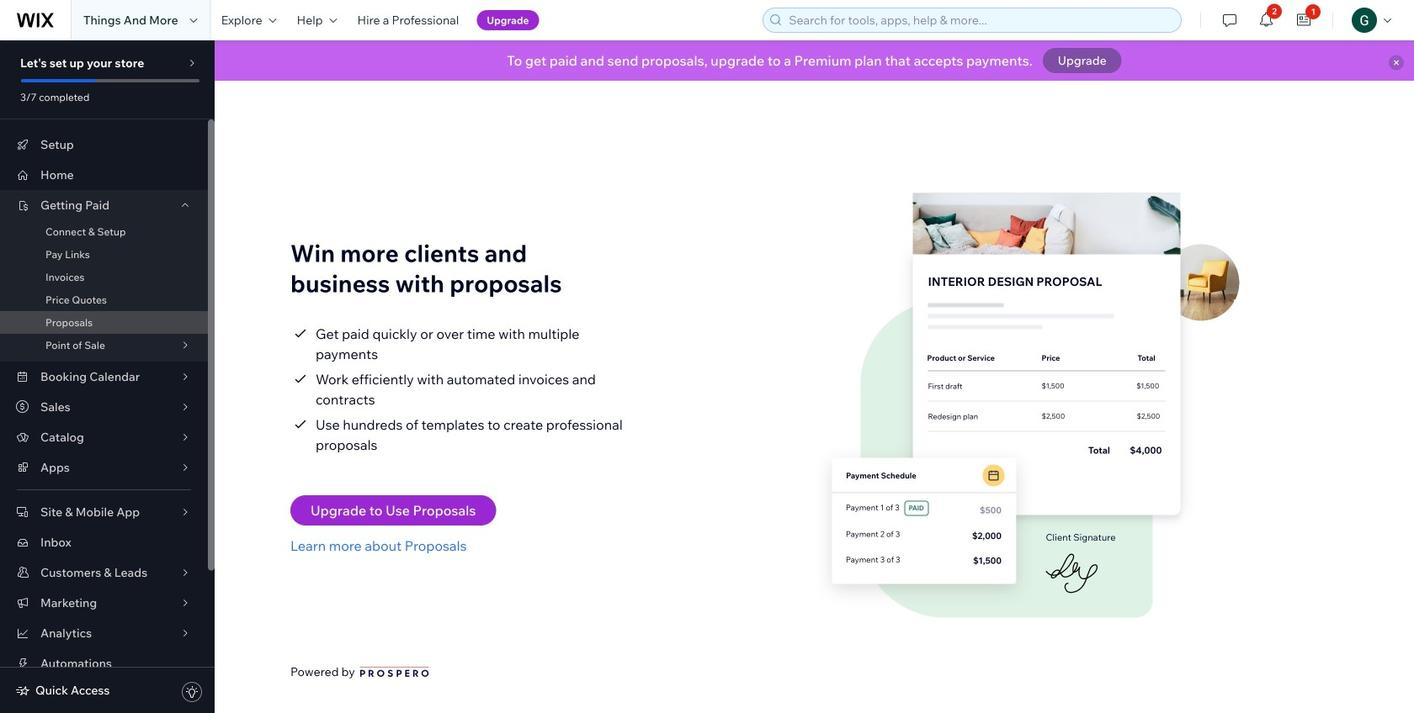 Task type: locate. For each thing, give the bounding box(es) containing it.
alert
[[215, 40, 1414, 81]]



Task type: vqa. For each thing, say whether or not it's contained in the screenshot.
2nd SELLING from left
no



Task type: describe. For each thing, give the bounding box(es) containing it.
Search for tools, apps, help & more... field
[[784, 8, 1176, 32]]

sidebar element
[[0, 40, 215, 714]]



